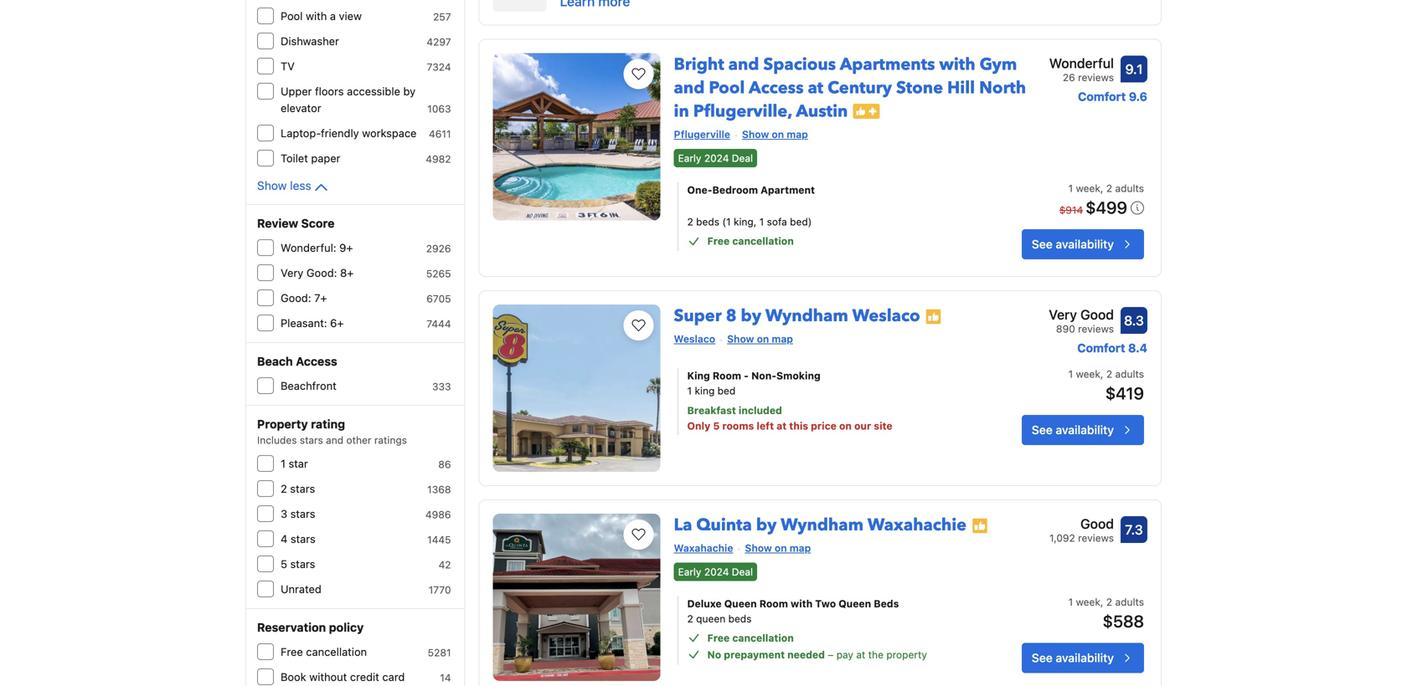 Task type: locate. For each thing, give the bounding box(es) containing it.
1 left star
[[281, 458, 286, 470]]

at inside "king room - non-smoking 1 king bed breakfast included only 5 rooms left at this price on our site"
[[777, 421, 787, 432]]

1 horizontal spatial very
[[1049, 307, 1077, 323]]

room left two
[[760, 598, 788, 610]]

waxahachie left this property is part of our preferred partner program. it's committed to providing excellent service and good value. it'll pay us a higher commission if you make a booking. image
[[868, 514, 967, 537]]

0 vertical spatial free
[[708, 235, 730, 247]]

show down 8
[[727, 333, 754, 345]]

1 deal from the top
[[732, 152, 753, 164]]

see availability down 1 week , 2 adults $419
[[1032, 423, 1114, 437]]

availability down the 1 week , 2 adults $588
[[1056, 652, 1114, 665]]

map down la quinta by wyndham waxahachie
[[790, 543, 811, 555]]

see availability link
[[1022, 230, 1144, 260], [1022, 415, 1144, 446], [1022, 644, 1144, 674]]

our
[[855, 421, 871, 432]]

on for and
[[772, 129, 784, 140]]

at left the
[[856, 649, 866, 661]]

availability down $914
[[1056, 237, 1114, 251]]

2 queen from the left
[[839, 598, 871, 610]]

show on map for quinta
[[745, 543, 811, 555]]

0 horizontal spatial queen
[[724, 598, 757, 610]]

see availability down the 1 week , 2 adults $588
[[1032, 652, 1114, 665]]

2024 up the deluxe
[[704, 567, 729, 578]]

very for good
[[1049, 307, 1077, 323]]

0 vertical spatial adults
[[1115, 183, 1144, 194]]

show down pflugerville,
[[742, 129, 769, 140]]

86
[[438, 459, 451, 471]]

map down super 8 by wyndham weslaco
[[772, 333, 793, 345]]

gym
[[980, 53, 1017, 76]]

0 vertical spatial see availability
[[1032, 237, 1114, 251]]

1 vertical spatial early 2024 deal
[[678, 567, 753, 578]]

cancellation up prepayment on the bottom
[[733, 633, 794, 644]]

1 see from the top
[[1032, 237, 1053, 251]]

1 horizontal spatial pool
[[709, 77, 745, 100]]

4297
[[427, 36, 451, 48]]

week down good 1,092 reviews
[[1076, 597, 1101, 608]]

2926
[[426, 243, 451, 255]]

2 see availability from the top
[[1032, 423, 1114, 437]]

wyndham
[[766, 305, 849, 328], [781, 514, 864, 537]]

and up in
[[674, 77, 705, 100]]

1 vertical spatial cancellation
[[733, 633, 794, 644]]

1 see availability link from the top
[[1022, 230, 1144, 260]]

beds
[[696, 216, 720, 228], [729, 613, 752, 625]]

weslaco inside super 8 by wyndham weslaco link
[[853, 305, 920, 328]]

3 reviews from the top
[[1078, 533, 1114, 545]]

reviews inside good 1,092 reviews
[[1078, 533, 1114, 545]]

comfort down very good 890 reviews
[[1078, 341, 1126, 355]]

–
[[828, 649, 834, 661]]

2 reviews from the top
[[1078, 323, 1114, 335]]

week inside the 1 week , 2 adults $588
[[1076, 597, 1101, 608]]

super 8 by wyndham weslaco image
[[493, 305, 661, 472]]

by right quinta
[[756, 514, 777, 537]]

1 vertical spatial adults
[[1115, 369, 1144, 380]]

map for quinta
[[790, 543, 811, 555]]

2 deal from the top
[[732, 567, 753, 578]]

with left a
[[306, 10, 327, 22]]

0 vertical spatial cancellation
[[733, 235, 794, 247]]

1 vertical spatial access
[[296, 355, 337, 369]]

2 early from the top
[[678, 567, 702, 578]]

map for and
[[787, 129, 808, 140]]

1 vertical spatial 2024
[[704, 567, 729, 578]]

3 adults from the top
[[1115, 597, 1144, 608]]

1 vertical spatial reviews
[[1078, 323, 1114, 335]]

2 up 3
[[281, 483, 287, 496]]

1 left sofa
[[760, 216, 764, 228]]

north
[[979, 77, 1026, 100]]

show
[[742, 129, 769, 140], [257, 179, 287, 193], [727, 333, 754, 345], [745, 543, 772, 555]]

3 , from the top
[[1101, 597, 1104, 608]]

see availability for la quinta by wyndham waxahachie
[[1032, 652, 1114, 665]]

review
[[257, 217, 298, 230]]

1 vertical spatial with
[[940, 53, 976, 76]]

2 vertical spatial show on map
[[745, 543, 811, 555]]

free cancellation up without
[[281, 646, 367, 659]]

credit
[[350, 671, 379, 684]]

5 down breakfast
[[713, 421, 720, 432]]

1 horizontal spatial with
[[791, 598, 813, 610]]

2 vertical spatial availability
[[1056, 652, 1114, 665]]

good:
[[307, 267, 337, 279], [281, 292, 311, 305]]

1 vertical spatial see availability link
[[1022, 415, 1144, 446]]

this property is part of our preferred partner program. it's committed to providing excellent service and good value. it'll pay us a higher commission if you make a booking. image
[[972, 518, 989, 535]]

0 vertical spatial at
[[808, 77, 824, 100]]

this
[[789, 421, 809, 432]]

cancellation up book without credit card
[[306, 646, 367, 659]]

apartment
[[761, 184, 815, 196]]

good: left 8+ at the left
[[307, 267, 337, 279]]

on up non-
[[757, 333, 769, 345]]

2 , from the top
[[1101, 369, 1104, 380]]

1 down 890
[[1069, 369, 1073, 380]]

see for bright and spacious apartments with gym and pool access at century stone hill north in pflugerville, austin
[[1032, 237, 1053, 251]]

1 vertical spatial ,
[[1101, 369, 1104, 380]]

0 vertical spatial by
[[403, 85, 416, 98]]

0 vertical spatial reviews
[[1078, 72, 1114, 83]]

1 down 1,092
[[1069, 597, 1073, 608]]

1 horizontal spatial queen
[[839, 598, 871, 610]]

pool up dishwasher
[[281, 10, 303, 22]]

availability for bright and spacious apartments with gym and pool access at century stone hill north in pflugerville, austin
[[1056, 237, 1114, 251]]

austin
[[796, 100, 848, 123]]

and
[[729, 53, 759, 76], [674, 77, 705, 100], [326, 435, 344, 447]]

early down pflugerville
[[678, 152, 702, 164]]

elevator
[[281, 102, 321, 114]]

availability down 1 week , 2 adults $419
[[1056, 423, 1114, 437]]

stars down rating
[[300, 435, 323, 447]]

stars up unrated
[[290, 558, 315, 571]]

upper
[[281, 85, 312, 98]]

1 adults from the top
[[1115, 183, 1144, 194]]

0 vertical spatial with
[[306, 10, 327, 22]]

1 vertical spatial wyndham
[[781, 514, 864, 537]]

quinta
[[697, 514, 752, 537]]

and right the bright in the top of the page
[[729, 53, 759, 76]]

2 availability from the top
[[1056, 423, 1114, 437]]

2 good from the top
[[1081, 516, 1114, 532]]

9+
[[339, 242, 353, 254]]

show left less
[[257, 179, 287, 193]]

1 vertical spatial free cancellation
[[708, 633, 794, 644]]

queen
[[696, 613, 726, 625]]

adults inside the 1 week , 2 adults $588
[[1115, 597, 1144, 608]]

2 vertical spatial see availability
[[1032, 652, 1114, 665]]

adults up $419
[[1115, 369, 1144, 380]]

0 vertical spatial week
[[1076, 183, 1101, 194]]

on down la quinta by wyndham waxahachie
[[775, 543, 787, 555]]

1 vertical spatial see availability
[[1032, 423, 1114, 437]]

by inside 'upper floors accessible by elevator'
[[403, 85, 416, 98]]

and down rating
[[326, 435, 344, 447]]

, up $588
[[1101, 597, 1104, 608]]

2 inside 1 week , 2 adults $419
[[1107, 369, 1113, 380]]

at up austin
[[808, 77, 824, 100]]

scored 9.1 element
[[1121, 56, 1148, 83]]

1 vertical spatial free
[[708, 633, 730, 644]]

comfort for super 8 by wyndham weslaco
[[1078, 341, 1126, 355]]

2 vertical spatial at
[[856, 649, 866, 661]]

queen right two
[[839, 598, 871, 610]]

free cancellation down the 2 beds (1 king, 1 sofa bed)
[[708, 235, 794, 247]]

with left two
[[791, 598, 813, 610]]

1 vertical spatial room
[[760, 598, 788, 610]]

very up 890
[[1049, 307, 1077, 323]]

0 vertical spatial map
[[787, 129, 808, 140]]

stars right 4
[[291, 533, 316, 546]]

3 see availability link from the top
[[1022, 644, 1144, 674]]

by right 8
[[741, 305, 762, 328]]

see availability link down the 1 week , 2 adults $588
[[1022, 644, 1144, 674]]

2 vertical spatial map
[[790, 543, 811, 555]]

2 horizontal spatial with
[[940, 53, 976, 76]]

1 inside the 1 week , 2 adults $588
[[1069, 597, 1073, 608]]

0 vertical spatial see
[[1032, 237, 1053, 251]]

waxahachie
[[868, 514, 967, 537], [674, 543, 733, 555]]

super 8 by wyndham weslaco
[[674, 305, 920, 328]]

friendly
[[321, 127, 359, 139]]

,
[[1101, 183, 1104, 194], [1101, 369, 1104, 380], [1101, 597, 1104, 608]]

week for $588
[[1076, 597, 1101, 608]]

free cancellation up prepayment on the bottom
[[708, 633, 794, 644]]

map for 8
[[772, 333, 793, 345]]

reviews
[[1078, 72, 1114, 83], [1078, 323, 1114, 335], [1078, 533, 1114, 545]]

show down quinta
[[745, 543, 772, 555]]

0 vertical spatial see availability link
[[1022, 230, 1144, 260]]

1 good from the top
[[1081, 307, 1114, 323]]

1 availability from the top
[[1056, 237, 1114, 251]]

without
[[309, 671, 347, 684]]

2 see availability link from the top
[[1022, 415, 1144, 446]]

and inside property rating includes stars and other ratings
[[326, 435, 344, 447]]

left
[[757, 421, 774, 432]]

show less button
[[257, 178, 331, 198]]

laptop-
[[281, 127, 321, 139]]

0 vertical spatial show on map
[[742, 129, 808, 140]]

0 vertical spatial weslaco
[[853, 305, 920, 328]]

access down spacious
[[749, 77, 804, 100]]

2 left queen
[[687, 613, 694, 625]]

at right left on the bottom
[[777, 421, 787, 432]]

0 horizontal spatial 5
[[281, 558, 287, 571]]

included
[[739, 405, 782, 417]]

this property is part of our preferred partner program. it's committed to providing excellent service and good value. it'll pay us a higher commission if you make a booking. image for la quinta by wyndham waxahachie
[[972, 518, 989, 535]]

3 week from the top
[[1076, 597, 1101, 608]]

1 vertical spatial waxahachie
[[674, 543, 733, 555]]

availability for la quinta by wyndham waxahachie
[[1056, 652, 1114, 665]]

see availability link down 1 week , 2 adults $419
[[1022, 415, 1144, 446]]

less
[[290, 179, 311, 193]]

3 see from the top
[[1032, 652, 1053, 665]]

0 vertical spatial deal
[[732, 152, 753, 164]]

by for la
[[756, 514, 777, 537]]

0 vertical spatial 2024
[[704, 152, 729, 164]]

5 down 4
[[281, 558, 287, 571]]

with up hill at right
[[940, 53, 976, 76]]

1 for 1 week , 2 adults $588
[[1069, 597, 1073, 608]]

4611
[[429, 128, 451, 140]]

2 up $419
[[1107, 369, 1113, 380]]

1 vertical spatial availability
[[1056, 423, 1114, 437]]

weslaco down the super
[[674, 333, 716, 345]]

0 vertical spatial beds
[[696, 216, 720, 228]]

1,092
[[1050, 533, 1076, 545]]

adults inside 1 week , 2 adults $419
[[1115, 369, 1144, 380]]

1 reviews from the top
[[1078, 72, 1114, 83]]

1 week , 2 adults $588
[[1069, 597, 1144, 631]]

week up "$499" at the right
[[1076, 183, 1101, 194]]

queen up 2 queen beds
[[724, 598, 757, 610]]

beds
[[874, 598, 899, 610]]

show less
[[257, 179, 311, 193]]

show for super
[[727, 333, 754, 345]]

, up "$499" at the right
[[1101, 183, 1104, 194]]

beds right queen
[[729, 613, 752, 625]]

wyndham up two
[[781, 514, 864, 537]]

access
[[749, 77, 804, 100], [296, 355, 337, 369]]

2 horizontal spatial and
[[729, 53, 759, 76]]

1 , from the top
[[1101, 183, 1104, 194]]

2 adults from the top
[[1115, 369, 1144, 380]]

0 vertical spatial good:
[[307, 267, 337, 279]]

0 vertical spatial ,
[[1101, 183, 1104, 194]]

adults up "$499" at the right
[[1115, 183, 1144, 194]]

good up comfort 8.4 at the right of page
[[1081, 307, 1114, 323]]

property rating includes stars and other ratings
[[257, 418, 407, 447]]

2 vertical spatial week
[[1076, 597, 1101, 608]]

very up 'good: 7+'
[[281, 267, 304, 279]]

1 vertical spatial weslaco
[[674, 333, 716, 345]]

1 horizontal spatial weslaco
[[853, 305, 920, 328]]

0 vertical spatial comfort
[[1078, 90, 1126, 104]]

show on map down pflugerville,
[[742, 129, 808, 140]]

2 see from the top
[[1032, 423, 1053, 437]]

1 vertical spatial 5
[[281, 558, 287, 571]]

1 vertical spatial very
[[1049, 307, 1077, 323]]

wonderful element
[[1050, 53, 1114, 73]]

1 up $914
[[1069, 183, 1073, 194]]

0 horizontal spatial at
[[777, 421, 787, 432]]

by right accessible
[[403, 85, 416, 98]]

wonderful:
[[281, 242, 336, 254]]

, down comfort 8.4 at the right of page
[[1101, 369, 1104, 380]]

1 vertical spatial good:
[[281, 292, 311, 305]]

waxahachie down la
[[674, 543, 733, 555]]

good
[[1081, 307, 1114, 323], [1081, 516, 1114, 532]]

1 vertical spatial comfort
[[1078, 341, 1126, 355]]

, inside 1 week , 2 adults $419
[[1101, 369, 1104, 380]]

bedroom
[[713, 184, 758, 196]]

early up the deluxe
[[678, 567, 702, 578]]

see availability link down $914
[[1022, 230, 1144, 260]]

1 horizontal spatial 5
[[713, 421, 720, 432]]

see availability for bright and spacious apartments with gym and pool access at century stone hill north in pflugerville, austin
[[1032, 237, 1114, 251]]

3 availability from the top
[[1056, 652, 1114, 665]]

on down pflugerville,
[[772, 129, 784, 140]]

0 vertical spatial early 2024 deal
[[678, 152, 753, 164]]

2 beds (1 king, 1 sofa bed)
[[687, 216, 812, 228]]

2 early 2024 deal from the top
[[678, 567, 753, 578]]

stars for 3 stars
[[290, 508, 315, 521]]

5281
[[428, 648, 451, 659]]

0 vertical spatial pool
[[281, 10, 303, 22]]

0 vertical spatial early
[[678, 152, 702, 164]]

2 vertical spatial see
[[1032, 652, 1053, 665]]

0 horizontal spatial access
[[296, 355, 337, 369]]

very inside very good 890 reviews
[[1049, 307, 1077, 323]]

1 vertical spatial good
[[1081, 516, 1114, 532]]

1 for 1 star
[[281, 458, 286, 470]]

stars down star
[[290, 483, 315, 496]]

week down comfort 8.4 at the right of page
[[1076, 369, 1101, 380]]

deal for and
[[732, 152, 753, 164]]

see
[[1032, 237, 1053, 251], [1032, 423, 1053, 437], [1032, 652, 1053, 665]]

2 vertical spatial by
[[756, 514, 777, 537]]

1 vertical spatial week
[[1076, 369, 1101, 380]]

1 vertical spatial map
[[772, 333, 793, 345]]

toilet paper
[[281, 152, 341, 165]]

stars inside property rating includes stars and other ratings
[[300, 435, 323, 447]]

king room - non-smoking 1 king bed breakfast included only 5 rooms left at this price on our site
[[687, 370, 893, 432]]

room up 'bed'
[[713, 370, 742, 382]]

room inside "king room - non-smoking 1 king bed breakfast included only 5 rooms left at this price on our site"
[[713, 370, 742, 382]]

ratings
[[374, 435, 407, 447]]

2 inside the 1 week , 2 adults $588
[[1107, 597, 1113, 608]]

4982
[[426, 153, 451, 165]]

stars for 5 stars
[[290, 558, 315, 571]]

free down the (1
[[708, 235, 730, 247]]

deal down quinta
[[732, 567, 753, 578]]

on left our
[[839, 421, 852, 432]]

wyndham for weslaco
[[766, 305, 849, 328]]

3 see availability from the top
[[1032, 652, 1114, 665]]

2 up $588
[[1107, 597, 1113, 608]]

week inside 1 week , 2 adults $419
[[1076, 369, 1101, 380]]

stars right 3
[[290, 508, 315, 521]]

stars for 4 stars
[[291, 533, 316, 546]]

reviews for good
[[1078, 533, 1114, 545]]

0 vertical spatial wyndham
[[766, 305, 849, 328]]

2 vertical spatial cancellation
[[306, 646, 367, 659]]

1 week from the top
[[1076, 183, 1101, 194]]

comfort 9.6
[[1078, 90, 1148, 104]]

, inside the 1 week , 2 adults $588
[[1101, 597, 1104, 608]]

1 vertical spatial by
[[741, 305, 762, 328]]

1 horizontal spatial access
[[749, 77, 804, 100]]

2 horizontal spatial at
[[856, 649, 866, 661]]

$499
[[1086, 198, 1128, 217]]

0 horizontal spatial pool
[[281, 10, 303, 22]]

scored 7.3 element
[[1121, 517, 1148, 544]]

2 2024 from the top
[[704, 567, 729, 578]]

1 week , 2 adults
[[1069, 183, 1144, 194]]

paper
[[311, 152, 341, 165]]

1 inside 1 week , 2 adults $419
[[1069, 369, 1073, 380]]

very good element
[[1049, 305, 1114, 325]]

0 vertical spatial free cancellation
[[708, 235, 794, 247]]

1 left king
[[687, 385, 692, 397]]

0 horizontal spatial waxahachie
[[674, 543, 733, 555]]

1 vertical spatial deal
[[732, 567, 753, 578]]

pflugerville
[[674, 129, 731, 140]]

rooms
[[722, 421, 754, 432]]

2 vertical spatial see availability link
[[1022, 644, 1144, 674]]

reviews right 1,092
[[1078, 533, 1114, 545]]

5
[[713, 421, 720, 432], [281, 558, 287, 571]]

7.3
[[1125, 522, 1143, 538]]

early 2024 deal down pflugerville
[[678, 152, 753, 164]]

workspace
[[362, 127, 417, 139]]

map down austin
[[787, 129, 808, 140]]

reviews up comfort 8.4 at the right of page
[[1078, 323, 1114, 335]]

, for $419
[[1101, 369, 1104, 380]]

reviews for wonderful
[[1078, 72, 1114, 83]]

wonderful: 9+
[[281, 242, 353, 254]]

0 vertical spatial availability
[[1056, 237, 1114, 251]]

1 2024 from the top
[[704, 152, 729, 164]]

pleasant:
[[281, 317, 327, 330]]

1 week , 2 adults $419
[[1069, 369, 1144, 403]]

cancellation down the 2 beds (1 king, 1 sofa bed)
[[733, 235, 794, 247]]

1 early from the top
[[678, 152, 702, 164]]

reviews inside wonderful 26 reviews
[[1078, 72, 1114, 83]]

access up the "beachfront"
[[296, 355, 337, 369]]

rating
[[311, 418, 345, 431]]

wyndham up 'smoking'
[[766, 305, 849, 328]]

pool up pflugerville,
[[709, 77, 745, 100]]

week
[[1076, 183, 1101, 194], [1076, 369, 1101, 380], [1076, 597, 1101, 608]]

2 week from the top
[[1076, 369, 1101, 380]]

1 vertical spatial at
[[777, 421, 787, 432]]

0 horizontal spatial room
[[713, 370, 742, 382]]

prepayment
[[724, 649, 785, 661]]

no prepayment needed – pay at the property
[[708, 649, 927, 661]]

0 vertical spatial access
[[749, 77, 804, 100]]

other
[[346, 435, 372, 447]]

good left 7.3
[[1081, 516, 1114, 532]]

2
[[1107, 183, 1113, 194], [687, 216, 694, 228], [1107, 369, 1113, 380], [281, 483, 287, 496], [1107, 597, 1113, 608], [687, 613, 694, 625]]

reviews down wonderful at the right of page
[[1078, 72, 1114, 83]]

0 horizontal spatial very
[[281, 267, 304, 279]]

1 vertical spatial early
[[678, 567, 702, 578]]

0 vertical spatial room
[[713, 370, 742, 382]]

see availability
[[1032, 237, 1114, 251], [1032, 423, 1114, 437], [1032, 652, 1114, 665]]

1 see availability from the top
[[1032, 237, 1114, 251]]

1 early 2024 deal from the top
[[678, 152, 753, 164]]

2 vertical spatial free cancellation
[[281, 646, 367, 659]]

2 vertical spatial reviews
[[1078, 533, 1114, 545]]

1 vertical spatial see
[[1032, 423, 1053, 437]]

free
[[708, 235, 730, 247], [708, 633, 730, 644], [281, 646, 303, 659]]

1 queen from the left
[[724, 598, 757, 610]]

show on map down 8
[[727, 333, 793, 345]]

0 vertical spatial waxahachie
[[868, 514, 967, 537]]

accessible
[[347, 85, 400, 98]]

1 horizontal spatial beds
[[729, 613, 752, 625]]

this property is part of our preferred partner program. it's committed to providing excellent service and good value. it'll pay us a higher commission if you make a booking. image
[[926, 309, 942, 326], [926, 309, 942, 326], [972, 518, 989, 535]]

7324
[[427, 61, 451, 73]]

0 horizontal spatial weslaco
[[674, 333, 716, 345]]

very good: 8+
[[281, 267, 354, 279]]

2 vertical spatial ,
[[1101, 597, 1104, 608]]

free down reservation at the bottom left of page
[[281, 646, 303, 659]]

9.1
[[1126, 61, 1143, 77]]

2024 down pflugerville
[[704, 152, 729, 164]]

0 vertical spatial very
[[281, 267, 304, 279]]

beds left the (1
[[696, 216, 720, 228]]

weslaco up king room - non-smoking link
[[853, 305, 920, 328]]

1 horizontal spatial at
[[808, 77, 824, 100]]

show on map down la quinta by wyndham waxahachie
[[745, 543, 811, 555]]

free up no on the right of the page
[[708, 633, 730, 644]]



Task type: vqa. For each thing, say whether or not it's contained in the screenshot.
Scored 7.3 element
yes



Task type: describe. For each thing, give the bounding box(es) containing it.
1 vertical spatial beds
[[729, 613, 752, 625]]

week for $419
[[1076, 369, 1101, 380]]

14
[[440, 673, 451, 684]]

this property is part of our preferred plus program. it's committed to providing outstanding service and excellent value. it'll pay us a higher commission if you make a booking. image
[[853, 104, 880, 119]]

1 for 1 week , 2 adults $419
[[1069, 369, 1073, 380]]

adults for $588
[[1115, 597, 1144, 608]]

pflugerville,
[[694, 100, 792, 123]]

$914
[[1060, 204, 1083, 216]]

la quinta by wyndham waxahachie image
[[493, 514, 661, 682]]

dishwasher
[[281, 35, 339, 47]]

2 up "$499" at the right
[[1107, 183, 1113, 194]]

this property is part of our preferred partner program. it's committed to providing excellent service and good value. it'll pay us a higher commission if you make a booking. image for super 8 by wyndham weslaco
[[926, 309, 942, 326]]

1 for 1 week , 2 adults
[[1069, 183, 1073, 194]]

pleasant: 6+
[[281, 317, 344, 330]]

stars for 2 stars
[[290, 483, 315, 496]]

42
[[439, 560, 451, 571]]

cancellation for spacious
[[733, 235, 794, 247]]

bright and spacious apartments with gym and pool access at century stone hill north in pflugerville, austin link
[[674, 47, 1026, 123]]

policy
[[329, 621, 364, 635]]

view
[[339, 10, 362, 22]]

reservation
[[257, 621, 326, 635]]

free for la quinta by wyndham waxahachie
[[708, 633, 730, 644]]

beachfront
[[281, 380, 337, 393]]

4
[[281, 533, 288, 546]]

bed
[[718, 385, 736, 397]]

very for good:
[[281, 267, 304, 279]]

see for la quinta by wyndham waxahachie
[[1032, 652, 1053, 665]]

bright
[[674, 53, 724, 76]]

stone
[[896, 77, 943, 100]]

smoking
[[777, 370, 821, 382]]

2 down one- on the top
[[687, 216, 694, 228]]

star
[[289, 458, 308, 470]]

wonderful 26 reviews
[[1050, 55, 1114, 83]]

adults for $419
[[1115, 369, 1144, 380]]

show for la
[[745, 543, 772, 555]]

1445
[[427, 535, 451, 546]]

king
[[687, 370, 710, 382]]

book
[[281, 671, 306, 684]]

tv
[[281, 60, 295, 72]]

bright and spacious apartments with gym and pool access at century stone hill north in pflugerville, austin image
[[493, 53, 661, 221]]

cancellation for by
[[733, 633, 794, 644]]

card
[[382, 671, 405, 684]]

1 horizontal spatial waxahachie
[[868, 514, 967, 537]]

good 1,092 reviews
[[1050, 516, 1114, 545]]

early 2024 deal for la quinta by wyndham waxahachie
[[678, 567, 753, 578]]

review score
[[257, 217, 335, 230]]

pay
[[837, 649, 854, 661]]

8
[[726, 305, 737, 328]]

5265
[[426, 268, 451, 280]]

see availability link for la quinta by wyndham waxahachie
[[1022, 644, 1144, 674]]

this property is part of our preferred plus program. it's committed to providing outstanding service and excellent value. it'll pay us a higher commission if you make a booking. image
[[853, 104, 880, 119]]

show inside dropdown button
[[257, 179, 287, 193]]

score
[[301, 217, 335, 230]]

bright and spacious apartments with gym and pool access at century stone hill north in pflugerville, austin
[[674, 53, 1026, 123]]

4986
[[426, 509, 451, 521]]

1 inside "king room - non-smoking 1 king bed breakfast included only 5 rooms left at this price on our site"
[[687, 385, 692, 397]]

la quinta by wyndham waxahachie
[[674, 514, 967, 537]]

comfort for bright and spacious apartments with gym and pool access at century stone hill north in pflugerville, austin
[[1078, 90, 1126, 104]]

beach access
[[257, 355, 337, 369]]

good inside very good 890 reviews
[[1081, 307, 1114, 323]]

2024 for bright and spacious apartments with gym and pool access at century stone hill north in pflugerville, austin
[[704, 152, 729, 164]]

1 star
[[281, 458, 308, 470]]

6705
[[427, 293, 451, 305]]

floors
[[315, 85, 344, 98]]

king
[[695, 385, 715, 397]]

on for quinta
[[775, 543, 787, 555]]

0 horizontal spatial with
[[306, 10, 327, 22]]

8.3
[[1124, 313, 1144, 329]]

2024 for la quinta by wyndham waxahachie
[[704, 567, 729, 578]]

, for $588
[[1101, 597, 1104, 608]]

early for la quinta by wyndham waxahachie
[[678, 567, 702, 578]]

with inside bright and spacious apartments with gym and pool access at century stone hill north in pflugerville, austin
[[940, 53, 976, 76]]

at inside bright and spacious apartments with gym and pool access at century stone hill north in pflugerville, austin
[[808, 77, 824, 100]]

1368
[[427, 484, 451, 496]]

includes
[[257, 435, 297, 447]]

only
[[687, 421, 711, 432]]

la
[[674, 514, 692, 537]]

king,
[[734, 216, 757, 228]]

on for 8
[[757, 333, 769, 345]]

2 vertical spatial with
[[791, 598, 813, 610]]

free for bright and spacious apartments with gym and pool access at century stone hill north in pflugerville, austin
[[708, 235, 730, 247]]

deluxe
[[687, 598, 722, 610]]

two
[[815, 598, 836, 610]]

bed)
[[790, 216, 812, 228]]

hill
[[948, 77, 975, 100]]

apartments
[[840, 53, 935, 76]]

price
[[811, 421, 837, 432]]

non-
[[752, 370, 777, 382]]

good inside good 1,092 reviews
[[1081, 516, 1114, 532]]

deluxe queen room with two queen beds
[[687, 598, 899, 610]]

the
[[869, 649, 884, 661]]

5 stars
[[281, 558, 315, 571]]

good element
[[1050, 514, 1114, 534]]

pool with a view
[[281, 10, 362, 22]]

333
[[432, 381, 451, 393]]

spacious
[[764, 53, 836, 76]]

one-bedroom apartment
[[687, 184, 815, 196]]

4 stars
[[281, 533, 316, 546]]

needed
[[788, 649, 825, 661]]

show on map for 8
[[727, 333, 793, 345]]

see availability link for bright and spacious apartments with gym and pool access at century stone hill north in pflugerville, austin
[[1022, 230, 1144, 260]]

scored 8.3 element
[[1121, 307, 1148, 334]]

reviews inside very good 890 reviews
[[1078, 323, 1114, 335]]

pool inside bright and spacious apartments with gym and pool access at century stone hill north in pflugerville, austin
[[709, 77, 745, 100]]

la quinta by wyndham waxahachie link
[[674, 508, 967, 537]]

book without credit card
[[281, 671, 405, 684]]

no
[[708, 649, 722, 661]]

early 2024 deal for bright and spacious apartments with gym and pool access at century stone hill north in pflugerville, austin
[[678, 152, 753, 164]]

on inside "king room - non-smoking 1 king bed breakfast included only 5 rooms left at this price on our site"
[[839, 421, 852, 432]]

7444
[[427, 318, 451, 330]]

very good 890 reviews
[[1049, 307, 1114, 335]]

early for bright and spacious apartments with gym and pool access at century stone hill north in pflugerville, austin
[[678, 152, 702, 164]]

show on map for and
[[742, 129, 808, 140]]

1 horizontal spatial and
[[674, 77, 705, 100]]

1 horizontal spatial room
[[760, 598, 788, 610]]

in
[[674, 100, 689, 123]]

deal for quinta
[[732, 567, 753, 578]]

2 vertical spatial free
[[281, 646, 303, 659]]

site
[[874, 421, 893, 432]]

free cancellation for la quinta by wyndham waxahachie
[[708, 633, 794, 644]]

0 horizontal spatial beds
[[696, 216, 720, 228]]

century
[[828, 77, 892, 100]]

8.4
[[1129, 341, 1148, 355]]

wyndham for waxahachie
[[781, 514, 864, 537]]

access inside bright and spacious apartments with gym and pool access at century stone hill north in pflugerville, austin
[[749, 77, 804, 100]]

free cancellation for bright and spacious apartments with gym and pool access at century stone hill north in pflugerville, austin
[[708, 235, 794, 247]]

by for super
[[741, 305, 762, 328]]

toilet
[[281, 152, 308, 165]]

6+
[[330, 317, 344, 330]]

show for bright
[[742, 129, 769, 140]]

reservation policy
[[257, 621, 364, 635]]

8+
[[340, 267, 354, 279]]

2 stars
[[281, 483, 315, 496]]

5 inside "king room - non-smoking 1 king bed breakfast included only 5 rooms left at this price on our site"
[[713, 421, 720, 432]]

sofa
[[767, 216, 787, 228]]



